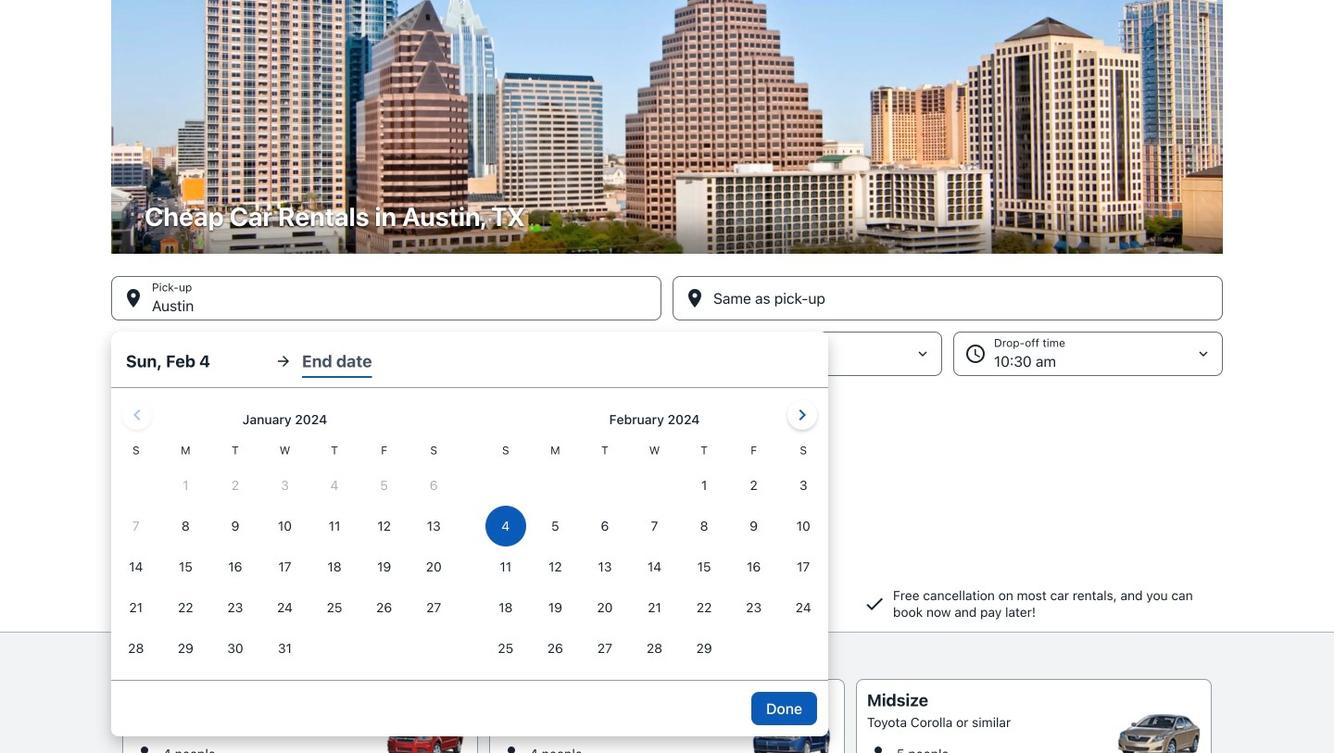 Task type: locate. For each thing, give the bounding box(es) containing it.
2 small image from the left
[[500, 743, 523, 754]]

1 horizontal spatial small image
[[500, 743, 523, 754]]

chevrolet spark image
[[384, 715, 467, 754]]

0 horizontal spatial small image
[[133, 743, 156, 754]]

toyota corolla image
[[1118, 715, 1201, 754]]

2 horizontal spatial small image
[[868, 743, 890, 754]]

small image
[[133, 743, 156, 754], [500, 743, 523, 754], [868, 743, 890, 754]]



Task type: describe. For each thing, give the bounding box(es) containing it.
ford focus image
[[751, 715, 834, 754]]

1 small image from the left
[[133, 743, 156, 754]]

previous month image
[[126, 404, 148, 426]]

breadcrumbs region
[[0, 0, 1335, 737]]

next month image
[[792, 404, 814, 426]]

3 small image from the left
[[868, 743, 890, 754]]



Task type: vqa. For each thing, say whether or not it's contained in the screenshot.
Previous Icon
no



